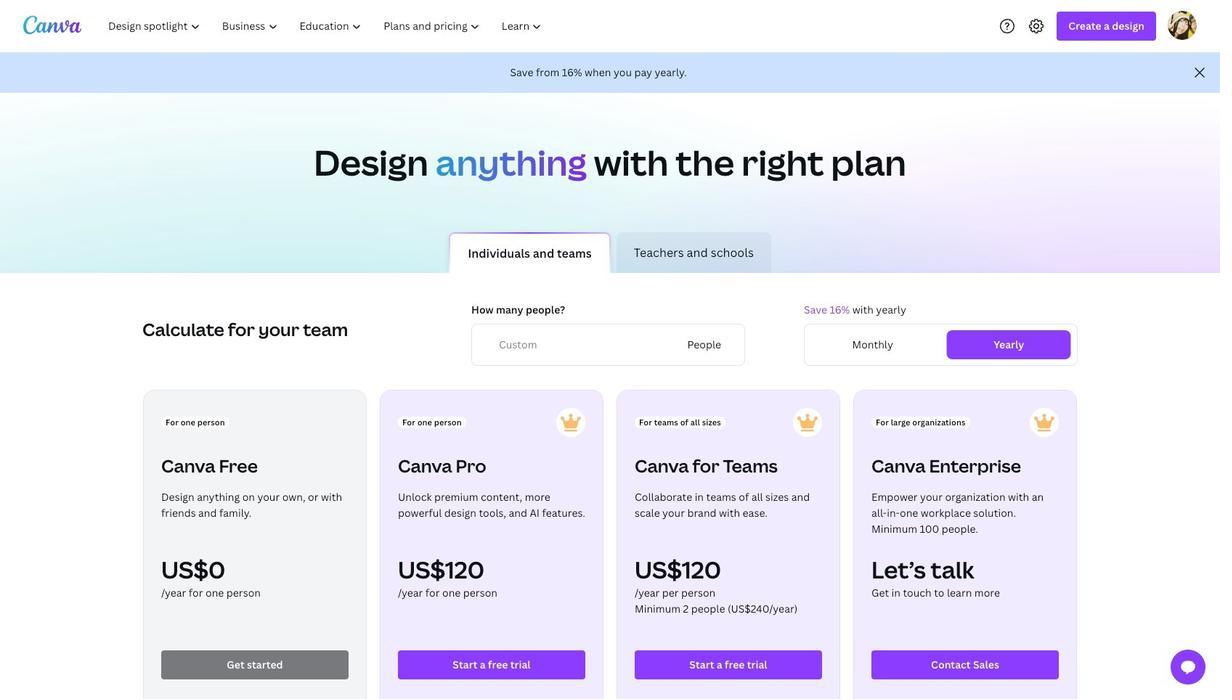 Task type: describe. For each thing, give the bounding box(es) containing it.
stephanie aranda image
[[1168, 11, 1197, 40]]

top level navigation element
[[99, 12, 555, 41]]



Task type: locate. For each thing, give the bounding box(es) containing it.
tab panel
[[0, 291, 1220, 699]]

Custom text field
[[499, 337, 672, 353]]

open chat image
[[1180, 659, 1197, 676]]

option group
[[804, 324, 1078, 366]]



Task type: vqa. For each thing, say whether or not it's contained in the screenshot.
fonts
no



